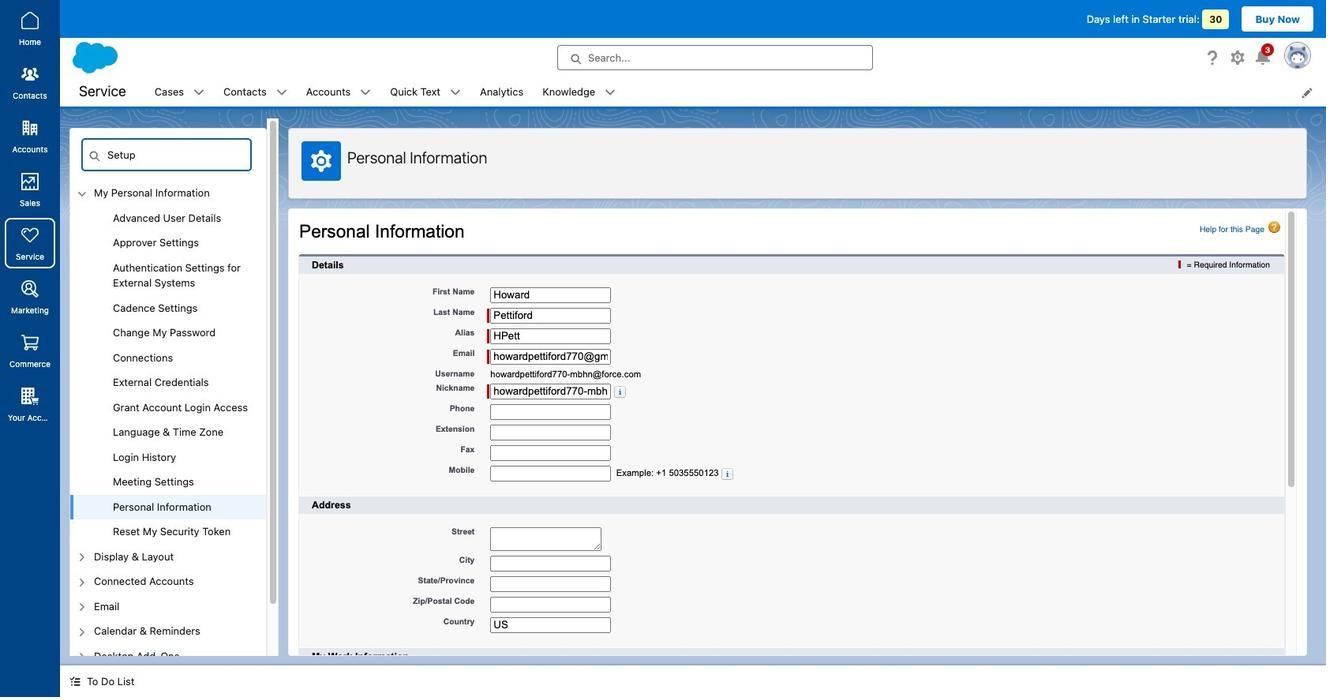 Task type: vqa. For each thing, say whether or not it's contained in the screenshot.
5th list item from right text default image
yes



Task type: describe. For each thing, give the bounding box(es) containing it.
4 list item from the left
[[381, 77, 471, 107]]

setup tree tree
[[70, 181, 266, 697]]



Task type: locate. For each thing, give the bounding box(es) containing it.
text default image
[[193, 87, 204, 98], [276, 87, 287, 98], [360, 87, 371, 98], [605, 87, 616, 98], [69, 676, 81, 687]]

text default image for 5th list item from right
[[193, 87, 204, 98]]

Quick Find search field
[[81, 138, 252, 171]]

1 list item from the left
[[145, 77, 214, 107]]

list item
[[145, 77, 214, 107], [214, 77, 297, 107], [297, 77, 381, 107], [381, 77, 471, 107], [533, 77, 625, 107]]

text default image for 5th list item from the left
[[605, 87, 616, 98]]

2 list item from the left
[[214, 77, 297, 107]]

group
[[70, 206, 266, 544]]

personal information tree item
[[70, 495, 266, 519]]

text default image for third list item from left
[[360, 87, 371, 98]]

5 list item from the left
[[533, 77, 625, 107]]

my personal information tree item
[[70, 181, 266, 544]]

text default image
[[450, 87, 461, 98]]

list
[[145, 77, 1326, 107]]

text default image for fourth list item from right
[[276, 87, 287, 98]]

3 list item from the left
[[297, 77, 381, 107]]



